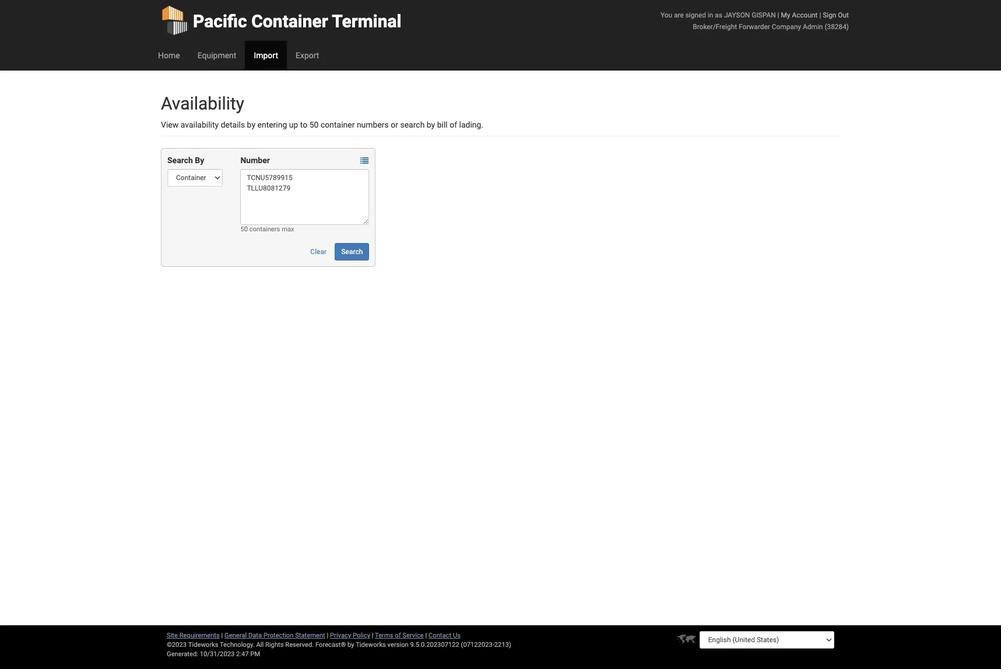 Task type: locate. For each thing, give the bounding box(es) containing it.
10/31/2023
[[200, 651, 235, 659]]

in
[[708, 11, 714, 19]]

equipment button
[[189, 41, 245, 70]]

home
[[158, 51, 180, 60]]

rights
[[265, 642, 284, 649]]

by right the details in the left top of the page
[[247, 120, 256, 130]]

0 horizontal spatial of
[[395, 632, 401, 640]]

| up the tideworks
[[372, 632, 374, 640]]

by
[[247, 120, 256, 130], [427, 120, 435, 130], [348, 642, 355, 649]]

view availability details by entering up to 50 container numbers or search by bill of lading.
[[161, 120, 484, 130]]

privacy policy link
[[330, 632, 370, 640]]

availability
[[161, 93, 244, 114]]

0 vertical spatial search
[[167, 156, 193, 165]]

export
[[296, 51, 319, 60]]

data
[[249, 632, 262, 640]]

1 vertical spatial 50
[[241, 226, 248, 233]]

0 vertical spatial of
[[450, 120, 457, 130]]

by
[[195, 156, 204, 165]]

0 horizontal spatial search
[[167, 156, 193, 165]]

policy
[[353, 632, 370, 640]]

out
[[839, 11, 850, 19]]

of
[[450, 120, 457, 130], [395, 632, 401, 640]]

you
[[661, 11, 673, 19]]

|
[[778, 11, 780, 19], [820, 11, 822, 19], [221, 632, 223, 640], [327, 632, 329, 640], [372, 632, 374, 640], [426, 632, 427, 640]]

you are signed in as jayson gispan | my account | sign out broker/freight forwarder company admin (38284)
[[661, 11, 850, 31]]

| left general
[[221, 632, 223, 640]]

container
[[321, 120, 355, 130]]

of up version
[[395, 632, 401, 640]]

generated:
[[167, 651, 198, 659]]

account
[[793, 11, 818, 19]]

(07122023-
[[461, 642, 495, 649]]

lading.
[[459, 120, 484, 130]]

search
[[401, 120, 425, 130]]

search button
[[335, 243, 370, 261]]

terms of service link
[[375, 632, 424, 640]]

import
[[254, 51, 278, 60]]

are
[[675, 11, 684, 19]]

container
[[252, 11, 328, 32]]

home button
[[149, 41, 189, 70]]

forwarder
[[739, 23, 771, 31]]

search inside search 'button'
[[342, 248, 363, 256]]

of inside "site requirements | general data protection statement | privacy policy | terms of service | contact us ©2023 tideworks technology. all rights reserved. forecast® by tideworks version 9.5.0.202307122 (07122023-2213) generated: 10/31/2023 2:47 pm"
[[395, 632, 401, 640]]

search
[[167, 156, 193, 165], [342, 248, 363, 256]]

1 horizontal spatial search
[[342, 248, 363, 256]]

search by
[[167, 156, 204, 165]]

search right clear button
[[342, 248, 363, 256]]

of right bill
[[450, 120, 457, 130]]

pacific container terminal link
[[161, 0, 402, 41]]

contact
[[429, 632, 452, 640]]

to
[[300, 120, 308, 130]]

terminal
[[332, 11, 402, 32]]

©2023 tideworks
[[167, 642, 218, 649]]

0 horizontal spatial 50
[[241, 226, 248, 233]]

search left the by
[[167, 156, 193, 165]]

admin
[[803, 23, 824, 31]]

by down privacy policy link
[[348, 642, 355, 649]]

protection
[[264, 632, 294, 640]]

forecast®
[[316, 642, 346, 649]]

1 horizontal spatial of
[[450, 120, 457, 130]]

entering
[[258, 120, 287, 130]]

by left bill
[[427, 120, 435, 130]]

us
[[453, 632, 461, 640]]

numbers
[[357, 120, 389, 130]]

50 left containers
[[241, 226, 248, 233]]

search for search by
[[167, 156, 193, 165]]

all
[[256, 642, 264, 649]]

(38284)
[[825, 23, 850, 31]]

broker/freight
[[693, 23, 738, 31]]

show list image
[[361, 157, 369, 165]]

jayson
[[725, 11, 751, 19]]

import button
[[245, 41, 287, 70]]

by inside "site requirements | general data protection statement | privacy policy | terms of service | contact us ©2023 tideworks technology. all rights reserved. forecast® by tideworks version 9.5.0.202307122 (07122023-2213) generated: 10/31/2023 2:47 pm"
[[348, 642, 355, 649]]

pacific container terminal
[[193, 11, 402, 32]]

signed
[[686, 11, 707, 19]]

1 horizontal spatial by
[[348, 642, 355, 649]]

50
[[310, 120, 319, 130], [241, 226, 248, 233]]

1 horizontal spatial 50
[[310, 120, 319, 130]]

pm
[[251, 651, 260, 659]]

50 right 'to'
[[310, 120, 319, 130]]

1 vertical spatial of
[[395, 632, 401, 640]]

my account link
[[782, 11, 818, 19]]

1 vertical spatial search
[[342, 248, 363, 256]]



Task type: describe. For each thing, give the bounding box(es) containing it.
service
[[403, 632, 424, 640]]

sign
[[823, 11, 837, 19]]

Number text field
[[241, 169, 370, 225]]

site requirements link
[[167, 632, 220, 640]]

pacific
[[193, 11, 247, 32]]

statement
[[295, 632, 325, 640]]

| up forecast® at the bottom left of page
[[327, 632, 329, 640]]

0 vertical spatial 50
[[310, 120, 319, 130]]

version
[[388, 642, 409, 649]]

9.5.0.202307122
[[410, 642, 460, 649]]

clear
[[311, 248, 327, 256]]

max
[[282, 226, 294, 233]]

reserved.
[[285, 642, 314, 649]]

clear button
[[304, 243, 333, 261]]

site
[[167, 632, 178, 640]]

2 horizontal spatial by
[[427, 120, 435, 130]]

my
[[782, 11, 791, 19]]

2:47
[[236, 651, 249, 659]]

contact us link
[[429, 632, 461, 640]]

view
[[161, 120, 179, 130]]

site requirements | general data protection statement | privacy policy | terms of service | contact us ©2023 tideworks technology. all rights reserved. forecast® by tideworks version 9.5.0.202307122 (07122023-2213) generated: 10/31/2023 2:47 pm
[[167, 632, 512, 659]]

number
[[241, 156, 270, 165]]

2213)
[[495, 642, 512, 649]]

0 horizontal spatial by
[[247, 120, 256, 130]]

| left my
[[778, 11, 780, 19]]

| left sign
[[820, 11, 822, 19]]

as
[[716, 11, 723, 19]]

or
[[391, 120, 399, 130]]

technology.
[[220, 642, 255, 649]]

tideworks
[[356, 642, 386, 649]]

gispan
[[752, 11, 776, 19]]

| up the 9.5.0.202307122
[[426, 632, 427, 640]]

general data protection statement link
[[225, 632, 325, 640]]

export button
[[287, 41, 328, 70]]

availability
[[181, 120, 219, 130]]

containers
[[250, 226, 280, 233]]

general
[[225, 632, 247, 640]]

details
[[221, 120, 245, 130]]

equipment
[[198, 51, 237, 60]]

privacy
[[330, 632, 351, 640]]

up
[[289, 120, 298, 130]]

company
[[772, 23, 802, 31]]

bill
[[437, 120, 448, 130]]

requirements
[[180, 632, 220, 640]]

terms
[[375, 632, 394, 640]]

50 containers max
[[241, 226, 294, 233]]

sign out link
[[823, 11, 850, 19]]

search for search
[[342, 248, 363, 256]]



Task type: vqa. For each thing, say whether or not it's contained in the screenshot.
OF
yes



